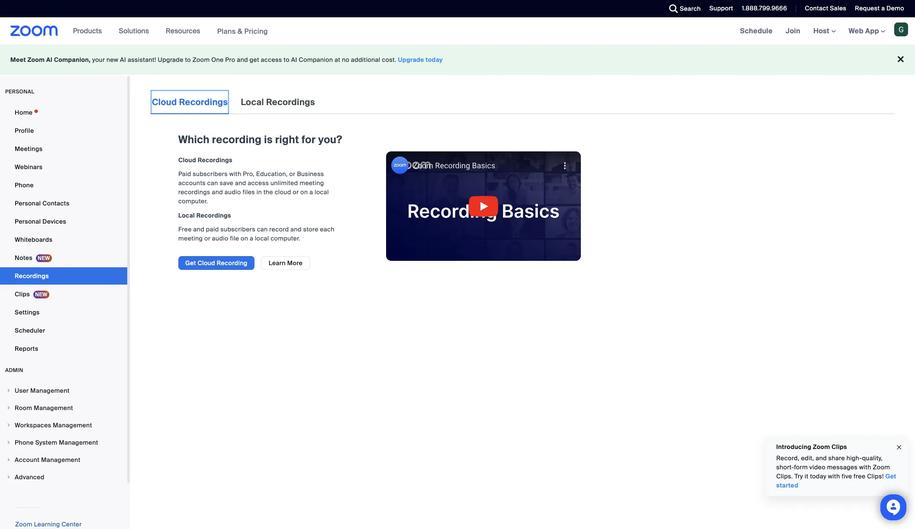 Task type: describe. For each thing, give the bounding box(es) containing it.
started
[[776, 482, 798, 490]]

solutions
[[119, 26, 149, 35]]

in
[[257, 188, 262, 196]]

pro,
[[243, 170, 254, 178]]

personal devices
[[15, 218, 66, 226]]

resources button
[[166, 17, 204, 45]]

companion,
[[54, 56, 91, 64]]

each
[[320, 226, 335, 233]]

more
[[287, 259, 303, 267]]

subscribers inside the paid subscribers with pro, education, or business accounts can save and access unlimited meeting recordings and audio files in the cloud or on a local computer.
[[193, 170, 228, 178]]

companion
[[299, 56, 333, 64]]

devices
[[42, 218, 66, 226]]

recording
[[217, 259, 247, 267]]

contact
[[805, 4, 828, 12]]

plans
[[217, 27, 236, 36]]

advanced
[[15, 474, 44, 481]]

and inside the meet zoom ai companion, footer
[[237, 56, 248, 64]]

cloud inside cloud recordings tab
[[152, 97, 177, 108]]

your
[[92, 56, 105, 64]]

on inside free and paid subscribers can record and store each meeting or audio file on a local computer.
[[241, 235, 248, 242]]

cost.
[[382, 56, 396, 64]]

local recordings inside tab
[[241, 97, 315, 108]]

save
[[220, 179, 233, 187]]

computer. inside the paid subscribers with pro, education, or business accounts can save and access unlimited meeting recordings and audio files in the cloud or on a local computer.
[[178, 197, 208, 205]]

3 ai from the left
[[291, 56, 297, 64]]

introducing zoom clips
[[776, 443, 847, 451]]

phone system management
[[15, 439, 98, 447]]

form
[[794, 464, 808, 471]]

web app
[[849, 26, 879, 35]]

1 to from the left
[[185, 56, 191, 64]]

assistant!
[[128, 56, 156, 64]]

account
[[15, 456, 40, 464]]

personal devices link
[[0, 213, 127, 230]]

search
[[680, 5, 701, 13]]

meeting inside the paid subscribers with pro, education, or business accounts can save and access unlimited meeting recordings and audio files in the cloud or on a local computer.
[[300, 179, 324, 187]]

zoom up the edit, at the bottom right of page
[[813, 443, 830, 451]]

2 vertical spatial with
[[828, 473, 840, 480]]

personal contacts
[[15, 200, 69, 207]]

at
[[335, 56, 340, 64]]

meet zoom ai companion, your new ai assistant! upgrade to zoom one pro and get access to ai companion at no additional cost. upgrade today
[[10, 56, 443, 64]]

access inside the paid subscribers with pro, education, or business accounts can save and access unlimited meeting recordings and audio files in the cloud or on a local computer.
[[248, 179, 269, 187]]

contacts
[[42, 200, 69, 207]]

1 ai from the left
[[46, 56, 52, 64]]

2 to from the left
[[284, 56, 290, 64]]

1 vertical spatial cloud recordings
[[178, 156, 232, 164]]

reports link
[[0, 340, 127, 358]]

recordings up save
[[198, 156, 232, 164]]

get for get cloud recording
[[185, 259, 196, 267]]

or inside free and paid subscribers can record and store each meeting or audio file on a local computer.
[[204, 235, 210, 242]]

1 vertical spatial or
[[293, 188, 299, 196]]

management for room management
[[34, 404, 73, 412]]

meet
[[10, 56, 26, 64]]

schedule link
[[734, 17, 779, 45]]

&
[[238, 27, 243, 36]]

clips.
[[776, 473, 793, 480]]

banner containing products
[[0, 17, 915, 45]]

store
[[303, 226, 318, 233]]

share
[[828, 454, 845, 462]]

with inside the paid subscribers with pro, education, or business accounts can save and access unlimited meeting recordings and audio files in the cloud or on a local computer.
[[229, 170, 241, 178]]

clips link
[[0, 286, 127, 303]]

product information navigation
[[66, 17, 274, 45]]

and down save
[[212, 188, 223, 196]]

get for get started
[[885, 473, 896, 480]]

room management
[[15, 404, 73, 412]]

a inside free and paid subscribers can record and store each meeting or audio file on a local computer.
[[250, 235, 253, 242]]

a inside the paid subscribers with pro, education, or business accounts can save and access unlimited meeting recordings and audio files in the cloud or on a local computer.
[[309, 188, 313, 196]]

whiteboards link
[[0, 231, 127, 248]]

phone for phone system management
[[15, 439, 34, 447]]

local inside free and paid subscribers can record and store each meeting or audio file on a local computer.
[[255, 235, 269, 242]]

solutions button
[[119, 17, 153, 45]]

zoom logo image
[[10, 26, 58, 36]]

get cloud recording button
[[178, 256, 254, 270]]

profile
[[15, 127, 34, 135]]

scheduler link
[[0, 322, 127, 339]]

2 upgrade from the left
[[398, 56, 424, 64]]

learning
[[34, 521, 60, 529]]

learn more
[[269, 259, 303, 267]]

personal
[[5, 88, 34, 95]]

reports
[[15, 345, 38, 353]]

0 vertical spatial or
[[289, 170, 295, 178]]

local inside the paid subscribers with pro, education, or business accounts can save and access unlimited meeting recordings and audio files in the cloud or on a local computer.
[[315, 188, 329, 196]]

1 vertical spatial cloud
[[178, 156, 196, 164]]

personal menu menu
[[0, 104, 127, 358]]

1.888.799.9666
[[742, 4, 787, 12]]

1 vertical spatial with
[[859, 464, 871, 471]]

can inside free and paid subscribers can record and store each meeting or audio file on a local computer.
[[257, 226, 268, 233]]

quality,
[[862, 454, 882, 462]]

free
[[178, 226, 192, 233]]

today inside the record, edit, and share high-quality, short-form video messages with zoom clips. try it today with five free clips!
[[810, 473, 826, 480]]

management for user management
[[30, 387, 70, 395]]

audio inside free and paid subscribers can record and store each meeting or audio file on a local computer.
[[212, 235, 228, 242]]

admin
[[5, 367, 23, 374]]

meetings
[[15, 145, 43, 153]]

clips!
[[867, 473, 884, 480]]

can inside the paid subscribers with pro, education, or business accounts can save and access unlimited meeting recordings and audio files in the cloud or on a local computer.
[[207, 179, 218, 187]]

center
[[62, 521, 82, 529]]

right image for user
[[6, 388, 11, 393]]

one
[[211, 56, 224, 64]]

2 ai from the left
[[120, 56, 126, 64]]

home link
[[0, 104, 127, 121]]

resources
[[166, 26, 200, 35]]

learn
[[269, 259, 286, 267]]

zoom learning center link
[[15, 521, 82, 529]]

access inside the meet zoom ai companion, footer
[[261, 56, 282, 64]]

webinars link
[[0, 158, 127, 176]]

products button
[[73, 17, 106, 45]]

right image for room management
[[6, 406, 11, 411]]

right
[[275, 133, 299, 146]]

profile link
[[0, 122, 127, 139]]

products
[[73, 26, 102, 35]]

personal contacts link
[[0, 195, 127, 212]]

main content element
[[151, 90, 894, 279]]

request
[[855, 4, 880, 12]]

tabs of recording tab list
[[151, 90, 316, 114]]

it
[[804, 473, 808, 480]]



Task type: locate. For each thing, give the bounding box(es) containing it.
access right get
[[261, 56, 282, 64]]

1 horizontal spatial computer.
[[271, 235, 300, 242]]

0 vertical spatial local
[[241, 97, 264, 108]]

2 right image from the top
[[6, 440, 11, 445]]

upgrade down product information navigation
[[158, 56, 183, 64]]

0 horizontal spatial clips
[[15, 290, 30, 298]]

recordings down notes
[[15, 272, 49, 280]]

get started
[[776, 473, 896, 490]]

1 vertical spatial local
[[178, 212, 195, 219]]

1 vertical spatial on
[[241, 235, 248, 242]]

whiteboards
[[15, 236, 52, 244]]

0 vertical spatial right image
[[6, 388, 11, 393]]

recordings inside tab
[[266, 97, 315, 108]]

computer.
[[178, 197, 208, 205], [271, 235, 300, 242]]

1 vertical spatial local
[[255, 235, 269, 242]]

personal
[[15, 200, 41, 207], [15, 218, 41, 226]]

management down room management menu item
[[53, 422, 92, 429]]

personal up whiteboards
[[15, 218, 41, 226]]

ai left "companion"
[[291, 56, 297, 64]]

zoom left one
[[193, 56, 210, 64]]

1 horizontal spatial get
[[885, 473, 896, 480]]

get right clips!
[[885, 473, 896, 480]]

on
[[300, 188, 308, 196], [241, 235, 248, 242]]

management up account management menu item
[[59, 439, 98, 447]]

unlimited
[[271, 179, 298, 187]]

local up which recording is right for you?
[[241, 97, 264, 108]]

meeting down business
[[300, 179, 324, 187]]

additional
[[351, 56, 380, 64]]

can left save
[[207, 179, 218, 187]]

workspaces management
[[15, 422, 92, 429]]

right image for workspaces
[[6, 423, 11, 428]]

2 horizontal spatial cloud
[[198, 259, 215, 267]]

1 right image from the top
[[6, 406, 11, 411]]

2 vertical spatial or
[[204, 235, 210, 242]]

recordings up paid
[[196, 212, 231, 219]]

today inside the meet zoom ai companion, footer
[[426, 56, 443, 64]]

cloud
[[152, 97, 177, 108], [178, 156, 196, 164], [198, 259, 215, 267]]

or down paid
[[204, 235, 210, 242]]

0 vertical spatial computer.
[[178, 197, 208, 205]]

get inside button
[[185, 259, 196, 267]]

recordings
[[178, 188, 210, 196]]

right image left advanced
[[6, 475, 11, 480]]

subscribers inside free and paid subscribers can record and store each meeting or audio file on a local computer.
[[220, 226, 255, 233]]

audio down paid
[[212, 235, 228, 242]]

and down the pro,
[[235, 179, 246, 187]]

files
[[243, 188, 255, 196]]

profile picture image
[[894, 23, 908, 36]]

0 vertical spatial access
[[261, 56, 282, 64]]

join link
[[779, 17, 807, 45]]

1 vertical spatial meeting
[[178, 235, 203, 242]]

0 vertical spatial subscribers
[[193, 170, 228, 178]]

clips up settings on the left of the page
[[15, 290, 30, 298]]

which recording is right for you?
[[178, 133, 342, 146]]

no
[[342, 56, 349, 64]]

computer. down recordings
[[178, 197, 208, 205]]

subscribers up save
[[193, 170, 228, 178]]

management up room management
[[30, 387, 70, 395]]

workspaces
[[15, 422, 51, 429]]

home
[[15, 109, 33, 116]]

get inside the get started
[[885, 473, 896, 480]]

0 vertical spatial with
[[229, 170, 241, 178]]

0 horizontal spatial meeting
[[178, 235, 203, 242]]

schedule
[[740, 26, 773, 35]]

is
[[264, 133, 273, 146]]

1 personal from the top
[[15, 200, 41, 207]]

right image inside phone system management menu item
[[6, 440, 11, 445]]

room management menu item
[[0, 400, 127, 416]]

recordings up the which on the top of the page
[[179, 97, 228, 108]]

meeting down the "free"
[[178, 235, 203, 242]]

1 vertical spatial subscribers
[[220, 226, 255, 233]]

join
[[786, 26, 800, 35]]

upgrade right cost.
[[398, 56, 424, 64]]

paid subscribers with pro, education, or business accounts can save and access unlimited meeting recordings and audio files in the cloud or on a local computer.
[[178, 170, 329, 205]]

personal up personal devices
[[15, 200, 41, 207]]

get started link
[[776, 473, 896, 490]]

local up the "free"
[[178, 212, 195, 219]]

access up in at the left top of the page
[[248, 179, 269, 187]]

close image
[[896, 443, 903, 453]]

1 horizontal spatial on
[[300, 188, 308, 196]]

search button
[[663, 0, 703, 17]]

or
[[289, 170, 295, 178], [293, 188, 299, 196], [204, 235, 210, 242]]

account management
[[15, 456, 80, 464]]

0 horizontal spatial with
[[229, 170, 241, 178]]

2 horizontal spatial ai
[[291, 56, 297, 64]]

1.888.799.9666 button
[[735, 0, 789, 17], [742, 4, 787, 12]]

and left paid
[[193, 226, 204, 233]]

0 horizontal spatial local recordings
[[178, 212, 231, 219]]

and inside the record, edit, and share high-quality, short-form video messages with zoom clips. try it today with five free clips!
[[815, 454, 827, 462]]

cloud recordings tab
[[151, 90, 229, 114]]

1 vertical spatial right image
[[6, 423, 11, 428]]

contact sales
[[805, 4, 846, 12]]

account management menu item
[[0, 452, 127, 468]]

local down business
[[315, 188, 329, 196]]

management
[[30, 387, 70, 395], [34, 404, 73, 412], [53, 422, 92, 429], [59, 439, 98, 447], [41, 456, 80, 464]]

right image
[[6, 406, 11, 411], [6, 440, 11, 445], [6, 458, 11, 463]]

0 vertical spatial audio
[[225, 188, 241, 196]]

right image inside account management menu item
[[6, 458, 11, 463]]

local right file
[[255, 235, 269, 242]]

1 horizontal spatial cloud
[[178, 156, 196, 164]]

1 phone from the top
[[15, 181, 34, 189]]

local recordings tab
[[240, 90, 316, 114]]

pricing
[[244, 27, 268, 36]]

management up the advanced menu item
[[41, 456, 80, 464]]

local
[[241, 97, 264, 108], [178, 212, 195, 219]]

subscribers
[[193, 170, 228, 178], [220, 226, 255, 233]]

right image inside workspaces management menu item
[[6, 423, 11, 428]]

management up workspaces management
[[34, 404, 73, 412]]

local inside tab
[[241, 97, 264, 108]]

2 horizontal spatial with
[[859, 464, 871, 471]]

1 vertical spatial can
[[257, 226, 268, 233]]

phone system management menu item
[[0, 435, 127, 451]]

right image left room
[[6, 406, 11, 411]]

1 horizontal spatial upgrade
[[398, 56, 424, 64]]

1 horizontal spatial can
[[257, 226, 268, 233]]

contact sales link
[[798, 0, 849, 17], [805, 4, 846, 12]]

to down resources dropdown button
[[185, 56, 191, 64]]

1 horizontal spatial ai
[[120, 56, 126, 64]]

0 vertical spatial today
[[426, 56, 443, 64]]

subscribers up file
[[220, 226, 255, 233]]

1 vertical spatial phone
[[15, 439, 34, 447]]

0 horizontal spatial to
[[185, 56, 191, 64]]

0 vertical spatial can
[[207, 179, 218, 187]]

ai left "companion,"
[[46, 56, 52, 64]]

get
[[185, 259, 196, 267], [885, 473, 896, 480]]

1 vertical spatial a
[[309, 188, 313, 196]]

zoom
[[27, 56, 45, 64], [193, 56, 210, 64], [813, 443, 830, 451], [873, 464, 890, 471], [15, 521, 32, 529]]

0 horizontal spatial on
[[241, 235, 248, 242]]

webinars
[[15, 163, 43, 171]]

meetings navigation
[[734, 17, 915, 45]]

cloud recordings up the which on the top of the page
[[152, 97, 228, 108]]

cloud recordings inside tab
[[152, 97, 228, 108]]

0 vertical spatial right image
[[6, 406, 11, 411]]

0 vertical spatial local recordings
[[241, 97, 315, 108]]

phone
[[15, 181, 34, 189], [15, 439, 34, 447]]

1 horizontal spatial local
[[315, 188, 329, 196]]

0 vertical spatial meeting
[[300, 179, 324, 187]]

cloud
[[275, 188, 291, 196]]

1 horizontal spatial meeting
[[300, 179, 324, 187]]

0 vertical spatial cloud
[[152, 97, 177, 108]]

0 horizontal spatial upgrade
[[158, 56, 183, 64]]

support link
[[703, 0, 735, 17], [709, 4, 733, 12]]

with up save
[[229, 170, 241, 178]]

cloud recordings
[[152, 97, 228, 108], [178, 156, 232, 164]]

to
[[185, 56, 191, 64], [284, 56, 290, 64]]

computer. down record
[[271, 235, 300, 242]]

personal for personal contacts
[[15, 200, 41, 207]]

sales
[[830, 4, 846, 12]]

0 horizontal spatial computer.
[[178, 197, 208, 205]]

get
[[250, 56, 259, 64]]

0 horizontal spatial can
[[207, 179, 218, 187]]

right image for account management
[[6, 458, 11, 463]]

get down the "free"
[[185, 259, 196, 267]]

2 right image from the top
[[6, 423, 11, 428]]

phone inside menu item
[[15, 439, 34, 447]]

introducing
[[776, 443, 811, 451]]

1 vertical spatial local recordings
[[178, 212, 231, 219]]

1 vertical spatial clips
[[831, 443, 847, 451]]

1 horizontal spatial local
[[241, 97, 264, 108]]

0 vertical spatial local
[[315, 188, 329, 196]]

1 vertical spatial access
[[248, 179, 269, 187]]

0 horizontal spatial a
[[250, 235, 253, 242]]

0 vertical spatial clips
[[15, 290, 30, 298]]

ai right new
[[120, 56, 126, 64]]

meetings link
[[0, 140, 127, 158]]

0 vertical spatial on
[[300, 188, 308, 196]]

new
[[107, 56, 118, 64]]

right image inside the advanced menu item
[[6, 475, 11, 480]]

free
[[854, 473, 865, 480]]

or right cloud on the left of the page
[[293, 188, 299, 196]]

meeting inside free and paid subscribers can record and store each meeting or audio file on a local computer.
[[178, 235, 203, 242]]

admin menu menu
[[0, 383, 127, 487]]

recording
[[212, 133, 262, 146]]

right image
[[6, 388, 11, 393], [6, 423, 11, 428], [6, 475, 11, 480]]

banner
[[0, 17, 915, 45]]

can left record
[[257, 226, 268, 233]]

host
[[813, 26, 831, 35]]

2 personal from the top
[[15, 218, 41, 226]]

0 horizontal spatial get
[[185, 259, 196, 267]]

short-
[[776, 464, 794, 471]]

zoom learning center
[[15, 521, 82, 529]]

support
[[709, 4, 733, 12]]

personal for personal devices
[[15, 218, 41, 226]]

0 horizontal spatial ai
[[46, 56, 52, 64]]

cloud recordings down the which on the top of the page
[[178, 156, 232, 164]]

host button
[[813, 26, 836, 35]]

cloud inside get cloud recording button
[[198, 259, 215, 267]]

workspaces management menu item
[[0, 417, 127, 434]]

clips up share
[[831, 443, 847, 451]]

zoom inside the record, edit, and share high-quality, short-form video messages with zoom clips. try it today with five free clips!
[[873, 464, 890, 471]]

0 vertical spatial get
[[185, 259, 196, 267]]

local recordings up paid
[[178, 212, 231, 219]]

advanced menu item
[[0, 469, 127, 486]]

3 right image from the top
[[6, 475, 11, 480]]

2 horizontal spatial a
[[881, 4, 885, 12]]

1 upgrade from the left
[[158, 56, 183, 64]]

management for workspaces management
[[53, 422, 92, 429]]

phone up account
[[15, 439, 34, 447]]

for
[[302, 133, 316, 146]]

1 horizontal spatial clips
[[831, 443, 847, 451]]

audio down save
[[225, 188, 241, 196]]

upgrade today link
[[398, 56, 443, 64]]

to left "companion"
[[284, 56, 290, 64]]

right image left user
[[6, 388, 11, 393]]

record,
[[776, 454, 799, 462]]

computer. inside free and paid subscribers can record and store each meeting or audio file on a local computer.
[[271, 235, 300, 242]]

local recordings
[[241, 97, 315, 108], [178, 212, 231, 219]]

you?
[[318, 133, 342, 146]]

right image for phone system management
[[6, 440, 11, 445]]

right image left workspaces
[[6, 423, 11, 428]]

right image inside user management menu item
[[6, 388, 11, 393]]

phone inside personal menu menu
[[15, 181, 34, 189]]

0 horizontal spatial cloud
[[152, 97, 177, 108]]

education,
[[256, 170, 288, 178]]

1 horizontal spatial to
[[284, 56, 290, 64]]

0 vertical spatial phone
[[15, 181, 34, 189]]

or up unlimited
[[289, 170, 295, 178]]

with down messages
[[828, 473, 840, 480]]

and left get
[[237, 56, 248, 64]]

phone for phone
[[15, 181, 34, 189]]

web app button
[[849, 26, 885, 35]]

on down business
[[300, 188, 308, 196]]

meeting
[[300, 179, 324, 187], [178, 235, 203, 242]]

audio inside the paid subscribers with pro, education, or business accounts can save and access unlimited meeting recordings and audio files in the cloud or on a local computer.
[[225, 188, 241, 196]]

app
[[865, 26, 879, 35]]

0 vertical spatial a
[[881, 4, 885, 12]]

user management menu item
[[0, 383, 127, 399]]

a left demo
[[881, 4, 885, 12]]

scheduler
[[15, 327, 45, 335]]

recordings inside tab
[[179, 97, 228, 108]]

zoom left learning
[[15, 521, 32, 529]]

recordings up right
[[266, 97, 315, 108]]

on inside the paid subscribers with pro, education, or business accounts can save and access unlimited meeting recordings and audio files in the cloud or on a local computer.
[[300, 188, 308, 196]]

right image left account
[[6, 458, 11, 463]]

management for account management
[[41, 456, 80, 464]]

notes
[[15, 254, 32, 262]]

1 vertical spatial computer.
[[271, 235, 300, 242]]

1 vertical spatial right image
[[6, 440, 11, 445]]

with up the free
[[859, 464, 871, 471]]

2 vertical spatial right image
[[6, 458, 11, 463]]

clips inside clips link
[[15, 290, 30, 298]]

0 vertical spatial personal
[[15, 200, 41, 207]]

edit,
[[801, 454, 814, 462]]

the
[[263, 188, 273, 196]]

recordings inside personal menu menu
[[15, 272, 49, 280]]

management inside menu item
[[59, 439, 98, 447]]

upgrade
[[158, 56, 183, 64], [398, 56, 424, 64]]

0 horizontal spatial local
[[178, 212, 195, 219]]

meet zoom ai companion, footer
[[0, 45, 915, 75]]

1 horizontal spatial with
[[828, 473, 840, 480]]

a down business
[[309, 188, 313, 196]]

1 vertical spatial get
[[885, 473, 896, 480]]

2 vertical spatial right image
[[6, 475, 11, 480]]

zoom right meet
[[27, 56, 45, 64]]

right image inside room management menu item
[[6, 406, 11, 411]]

which
[[178, 133, 209, 146]]

1 horizontal spatial a
[[309, 188, 313, 196]]

0 vertical spatial cloud recordings
[[152, 97, 228, 108]]

0 horizontal spatial local
[[255, 235, 269, 242]]

0 horizontal spatial today
[[426, 56, 443, 64]]

settings
[[15, 309, 40, 316]]

settings link
[[0, 304, 127, 321]]

a right file
[[250, 235, 253, 242]]

2 vertical spatial a
[[250, 235, 253, 242]]

local recordings up right
[[241, 97, 315, 108]]

zoom up clips!
[[873, 464, 890, 471]]

1 vertical spatial personal
[[15, 218, 41, 226]]

1 vertical spatial audio
[[212, 235, 228, 242]]

learn more button
[[261, 256, 310, 270]]

record, edit, and share high-quality, short-form video messages with zoom clips. try it today with five free clips!
[[776, 454, 890, 480]]

user management
[[15, 387, 70, 395]]

1 horizontal spatial today
[[810, 473, 826, 480]]

2 phone from the top
[[15, 439, 34, 447]]

phone down webinars
[[15, 181, 34, 189]]

1 vertical spatial today
[[810, 473, 826, 480]]

high-
[[846, 454, 862, 462]]

on right file
[[241, 235, 248, 242]]

1 right image from the top
[[6, 388, 11, 393]]

1 horizontal spatial local recordings
[[241, 97, 315, 108]]

right image left system
[[6, 440, 11, 445]]

request a demo
[[855, 4, 904, 12]]

and left store
[[290, 226, 302, 233]]

and up video
[[815, 454, 827, 462]]

2 vertical spatial cloud
[[198, 259, 215, 267]]

3 right image from the top
[[6, 458, 11, 463]]

free and paid subscribers can record and store each meeting or audio file on a local computer.
[[178, 226, 335, 242]]



Task type: vqa. For each thing, say whether or not it's contained in the screenshot.
Menu Item to the bottom
no



